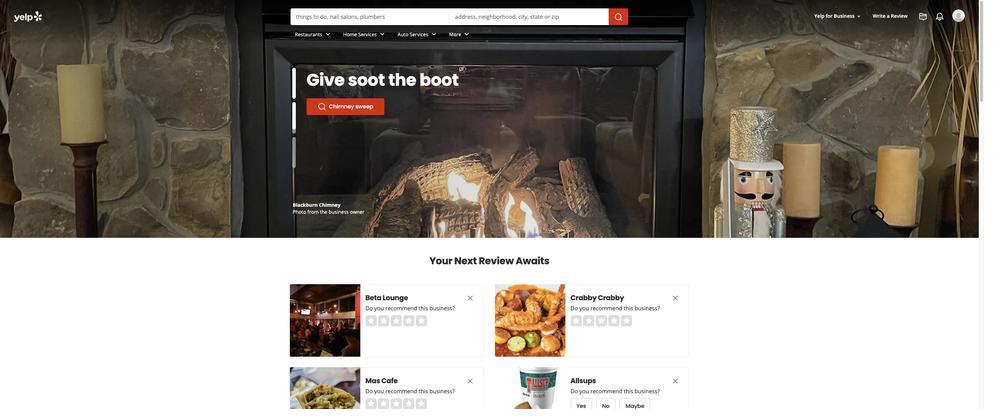 Task type: describe. For each thing, give the bounding box(es) containing it.
write
[[873, 13, 886, 19]]

the inside blackburn chimney photo from the business owner
[[320, 209, 328, 215]]

Find text field
[[296, 13, 444, 21]]

do for mas
[[366, 388, 373, 395]]

you for crabby
[[580, 305, 590, 312]]

search image
[[615, 13, 623, 21]]

beta lounge link
[[366, 293, 453, 303]]

this for lounge
[[419, 305, 429, 312]]

give
[[307, 68, 345, 92]]

home services
[[343, 31, 377, 38]]

recommend for crabby
[[591, 305, 623, 312]]

do down allsups
[[571, 388, 579, 395]]

(no rating) image for cafe
[[366, 399, 427, 409]]

photo of crabby crabby image
[[495, 284, 566, 357]]

(no rating) image for lounge
[[366, 316, 427, 327]]

business? for crabby
[[635, 305, 660, 312]]

this for crabby
[[624, 305, 634, 312]]

do you recommend this business? for cafe
[[366, 388, 455, 395]]

you down allsups
[[580, 388, 590, 395]]

services for auto services
[[410, 31, 428, 38]]

projects image
[[919, 13, 928, 21]]

chimney sweep link
[[307, 98, 385, 115]]

auto services
[[398, 31, 428, 38]]

24 chevron down v2 image for auto services
[[430, 30, 438, 39]]

owner
[[350, 209, 365, 215]]

more link
[[444, 25, 477, 45]]

boot
[[420, 68, 459, 92]]

24 chevron down v2 image
[[463, 30, 471, 39]]

business
[[329, 209, 349, 215]]

business? for lounge
[[430, 305, 455, 312]]

photo of beta lounge image
[[290, 284, 361, 357]]

Near text field
[[455, 13, 603, 21]]

allsups link
[[571, 376, 658, 386]]

user actions element
[[809, 9, 975, 52]]

this for cafe
[[419, 388, 429, 395]]

for
[[826, 13, 833, 19]]

lounge
[[383, 293, 408, 303]]

rating element for cafe
[[366, 399, 427, 409]]

do for crabby
[[571, 305, 579, 312]]

0 vertical spatial the
[[389, 68, 417, 92]]

your
[[430, 254, 453, 268]]

more
[[449, 31, 462, 38]]

16 chevron down v2 image
[[857, 13, 862, 19]]

write a review link
[[871, 10, 911, 22]]

from
[[308, 209, 319, 215]]

cafe
[[382, 376, 398, 386]]

this down "allsups" link
[[624, 388, 634, 395]]

yelp for business
[[815, 13, 855, 19]]

rating element for crabby
[[571, 316, 633, 327]]

review for a
[[892, 13, 908, 19]]

restaurants link
[[290, 25, 338, 45]]

explore banner section banner
[[0, 0, 979, 238]]

crabby crabby link
[[571, 293, 658, 303]]

business? down "allsups" link
[[635, 388, 660, 395]]

24 chevron down v2 image for home services
[[378, 30, 387, 39]]

awaits
[[516, 254, 550, 268]]

do you recommend this business? down "allsups" link
[[571, 388, 660, 395]]



Task type: locate. For each thing, give the bounding box(es) containing it.
0 vertical spatial chimney
[[329, 103, 354, 111]]

None radio
[[366, 316, 377, 327], [404, 316, 415, 327], [584, 316, 595, 327], [596, 316, 607, 327], [621, 316, 633, 327], [378, 399, 390, 409], [404, 399, 415, 409], [416, 399, 427, 409], [366, 316, 377, 327], [404, 316, 415, 327], [584, 316, 595, 327], [596, 316, 607, 327], [621, 316, 633, 327], [378, 399, 390, 409], [404, 399, 415, 409], [416, 399, 427, 409]]

1 horizontal spatial none field
[[455, 13, 603, 21]]

recommend for cafe
[[386, 388, 418, 395]]

you down beta
[[375, 305, 384, 312]]

do you recommend this business? for lounge
[[366, 305, 455, 312]]

1 none field from the left
[[296, 13, 444, 21]]

recommend down lounge
[[386, 305, 418, 312]]

24 chevron down v2 image for restaurants
[[324, 30, 332, 39]]

recommend for lounge
[[386, 305, 418, 312]]

2 dismiss card image from the top
[[466, 377, 475, 386]]

beta
[[366, 293, 382, 303]]

soot
[[348, 68, 385, 92]]

rating element down cafe
[[366, 399, 427, 409]]

your next review awaits
[[430, 254, 550, 268]]

mas cafe link
[[366, 376, 453, 386]]

business?
[[430, 305, 455, 312], [635, 305, 660, 312], [430, 388, 455, 395], [635, 388, 660, 395]]

dismiss card image
[[466, 294, 475, 303], [466, 377, 475, 386]]

do down mas
[[366, 388, 373, 395]]

dismiss card image for mas cafe
[[466, 377, 475, 386]]

this down mas cafe link
[[419, 388, 429, 395]]

0 horizontal spatial none field
[[296, 13, 444, 21]]

chimney inside blackburn chimney photo from the business owner
[[319, 202, 341, 208]]

2 none field from the left
[[455, 13, 603, 21]]

1 horizontal spatial services
[[410, 31, 428, 38]]

24 chevron down v2 image right auto services
[[430, 30, 438, 39]]

allsups
[[571, 376, 597, 386]]

select slide image left give
[[293, 68, 296, 99]]

(no rating) image down cafe
[[366, 399, 427, 409]]

blackburn chimney link
[[293, 202, 341, 208]]

next
[[455, 254, 477, 268]]

a
[[887, 13, 890, 19]]

you down the mas cafe
[[375, 388, 384, 395]]

24 chevron down v2 image left auto
[[378, 30, 387, 39]]

business categories element
[[290, 25, 966, 45]]

the
[[389, 68, 417, 92], [320, 209, 328, 215]]

yelp
[[815, 13, 825, 19]]

rating element
[[366, 316, 427, 327], [571, 316, 633, 327], [366, 399, 427, 409]]

0 horizontal spatial 24 chevron down v2 image
[[324, 30, 332, 39]]

do you recommend this business? for crabby
[[571, 305, 660, 312]]

2 select slide image from the top
[[293, 100, 296, 131]]

business? down mas cafe link
[[430, 388, 455, 395]]

you for mas
[[375, 388, 384, 395]]

dismiss card image for beta lounge
[[466, 294, 475, 303]]

business
[[834, 13, 855, 19]]

chimney
[[329, 103, 354, 111], [319, 202, 341, 208]]

1 vertical spatial chimney
[[319, 202, 341, 208]]

0 horizontal spatial crabby
[[571, 293, 597, 303]]

do you recommend this business? down mas cafe link
[[366, 388, 455, 395]]

auto services link
[[392, 25, 444, 45]]

business? down beta lounge link
[[430, 305, 455, 312]]

1 dismiss card image from the top
[[672, 294, 680, 303]]

this down 'crabby crabby' link
[[624, 305, 634, 312]]

you down crabby crabby
[[580, 305, 590, 312]]

1 crabby from the left
[[571, 293, 597, 303]]

select slide image
[[293, 68, 296, 99], [293, 100, 296, 131]]

1 select slide image from the top
[[293, 68, 296, 99]]

services right auto
[[410, 31, 428, 38]]

services for home services
[[358, 31, 377, 38]]

do you recommend this business? down 'crabby crabby' link
[[571, 305, 660, 312]]

you
[[375, 305, 384, 312], [580, 305, 590, 312], [375, 388, 384, 395], [580, 388, 590, 395]]

1 horizontal spatial review
[[892, 13, 908, 19]]

do for beta
[[366, 305, 373, 312]]

dismiss card image
[[672, 294, 680, 303], [672, 377, 680, 386]]

sweep
[[356, 103, 374, 111]]

services
[[358, 31, 377, 38], [410, 31, 428, 38]]

0 horizontal spatial review
[[479, 254, 514, 268]]

review
[[892, 13, 908, 19], [479, 254, 514, 268]]

1 horizontal spatial the
[[389, 68, 417, 92]]

notifications image
[[936, 13, 945, 21]]

recommend down "allsups" link
[[591, 388, 623, 395]]

mas cafe
[[366, 376, 398, 386]]

(no rating) image down crabby crabby
[[571, 316, 633, 327]]

tyler b. image
[[953, 9, 966, 22]]

0 horizontal spatial services
[[358, 31, 377, 38]]

1 vertical spatial the
[[320, 209, 328, 215]]

select slide image left 24 search v2 icon
[[293, 100, 296, 131]]

home
[[343, 31, 357, 38]]

recommend down 'crabby crabby' link
[[591, 305, 623, 312]]

blackburn
[[293, 202, 318, 208]]

write a review
[[873, 13, 908, 19]]

2 crabby from the left
[[599, 293, 625, 303]]

review right a
[[892, 13, 908, 19]]

(no rating) image down lounge
[[366, 316, 427, 327]]

2 dismiss card image from the top
[[672, 377, 680, 386]]

recommend
[[386, 305, 418, 312], [591, 305, 623, 312], [386, 388, 418, 395], [591, 388, 623, 395]]

0 vertical spatial dismiss card image
[[466, 294, 475, 303]]

0 horizontal spatial the
[[320, 209, 328, 215]]

review for next
[[479, 254, 514, 268]]

beta lounge
[[366, 293, 408, 303]]

1 vertical spatial review
[[479, 254, 514, 268]]

give soot the boot
[[307, 68, 459, 92]]

rating element down lounge
[[366, 316, 427, 327]]

0 vertical spatial dismiss card image
[[672, 294, 680, 303]]

do down crabby crabby
[[571, 305, 579, 312]]

photo of allsups image
[[495, 368, 566, 409]]

1 vertical spatial select slide image
[[293, 100, 296, 131]]

24 search v2 image
[[318, 103, 326, 111]]

2 services from the left
[[410, 31, 428, 38]]

you for beta
[[375, 305, 384, 312]]

None search field
[[0, 0, 979, 52], [291, 8, 630, 25], [0, 0, 979, 52], [291, 8, 630, 25]]

this
[[419, 305, 429, 312], [624, 305, 634, 312], [419, 388, 429, 395], [624, 388, 634, 395]]

dismiss card image for allsups
[[672, 377, 680, 386]]

none field 'find'
[[296, 13, 444, 21]]

2 horizontal spatial 24 chevron down v2 image
[[430, 30, 438, 39]]

auto
[[398, 31, 409, 38]]

do
[[366, 305, 373, 312], [571, 305, 579, 312], [366, 388, 373, 395], [571, 388, 579, 395]]

0 vertical spatial review
[[892, 13, 908, 19]]

chimney up "business"
[[319, 202, 341, 208]]

chimney sweep
[[329, 103, 374, 111]]

recommend down mas cafe link
[[386, 388, 418, 395]]

1 horizontal spatial 24 chevron down v2 image
[[378, 30, 387, 39]]

photo of mas cafe image
[[290, 368, 361, 409]]

rating element down crabby crabby
[[571, 316, 633, 327]]

business? for cafe
[[430, 388, 455, 395]]

blackburn chimney photo from the business owner
[[293, 202, 365, 215]]

1 vertical spatial dismiss card image
[[466, 377, 475, 386]]

24 chevron down v2 image inside auto services link
[[430, 30, 438, 39]]

photo
[[293, 209, 306, 215]]

services right the home
[[358, 31, 377, 38]]

(no rating) image
[[366, 316, 427, 327], [571, 316, 633, 327], [366, 399, 427, 409]]

0 vertical spatial select slide image
[[293, 68, 296, 99]]

do down beta
[[366, 305, 373, 312]]

do you recommend this business?
[[366, 305, 455, 312], [571, 305, 660, 312], [366, 388, 455, 395], [571, 388, 660, 395]]

1 horizontal spatial crabby
[[599, 293, 625, 303]]

rating element for lounge
[[366, 316, 427, 327]]

24 chevron down v2 image inside restaurants link
[[324, 30, 332, 39]]

None radio
[[378, 316, 390, 327], [391, 316, 402, 327], [416, 316, 427, 327], [571, 316, 582, 327], [609, 316, 620, 327], [366, 399, 377, 409], [391, 399, 402, 409], [378, 316, 390, 327], [391, 316, 402, 327], [416, 316, 427, 327], [571, 316, 582, 327], [609, 316, 620, 327], [366, 399, 377, 409], [391, 399, 402, 409]]

24 chevron down v2 image
[[324, 30, 332, 39], [378, 30, 387, 39], [430, 30, 438, 39]]

24 chevron down v2 image inside home services link
[[378, 30, 387, 39]]

24 chevron down v2 image right restaurants
[[324, 30, 332, 39]]

business? down 'crabby crabby' link
[[635, 305, 660, 312]]

dismiss card image for crabby crabby
[[672, 294, 680, 303]]

(no rating) image for crabby
[[571, 316, 633, 327]]

home services link
[[338, 25, 392, 45]]

review inside user actions element
[[892, 13, 908, 19]]

crabby crabby
[[571, 293, 625, 303]]

this down beta lounge link
[[419, 305, 429, 312]]

3 24 chevron down v2 image from the left
[[430, 30, 438, 39]]

yelp for business button
[[812, 10, 865, 22]]

crabby
[[571, 293, 597, 303], [599, 293, 625, 303]]

do you recommend this business? down beta lounge link
[[366, 305, 455, 312]]

restaurants
[[295, 31, 322, 38]]

None field
[[296, 13, 444, 21], [455, 13, 603, 21]]

1 24 chevron down v2 image from the left
[[324, 30, 332, 39]]

none field "near"
[[455, 13, 603, 21]]

review right next
[[479, 254, 514, 268]]

1 services from the left
[[358, 31, 377, 38]]

1 dismiss card image from the top
[[466, 294, 475, 303]]

chimney right 24 search v2 icon
[[329, 103, 354, 111]]

2 24 chevron down v2 image from the left
[[378, 30, 387, 39]]

mas
[[366, 376, 380, 386]]

1 vertical spatial dismiss card image
[[672, 377, 680, 386]]



Task type: vqa. For each thing, say whether or not it's contained in the screenshot.
VICTORY'S CLEANING SERVICES image at the right of the page
no



